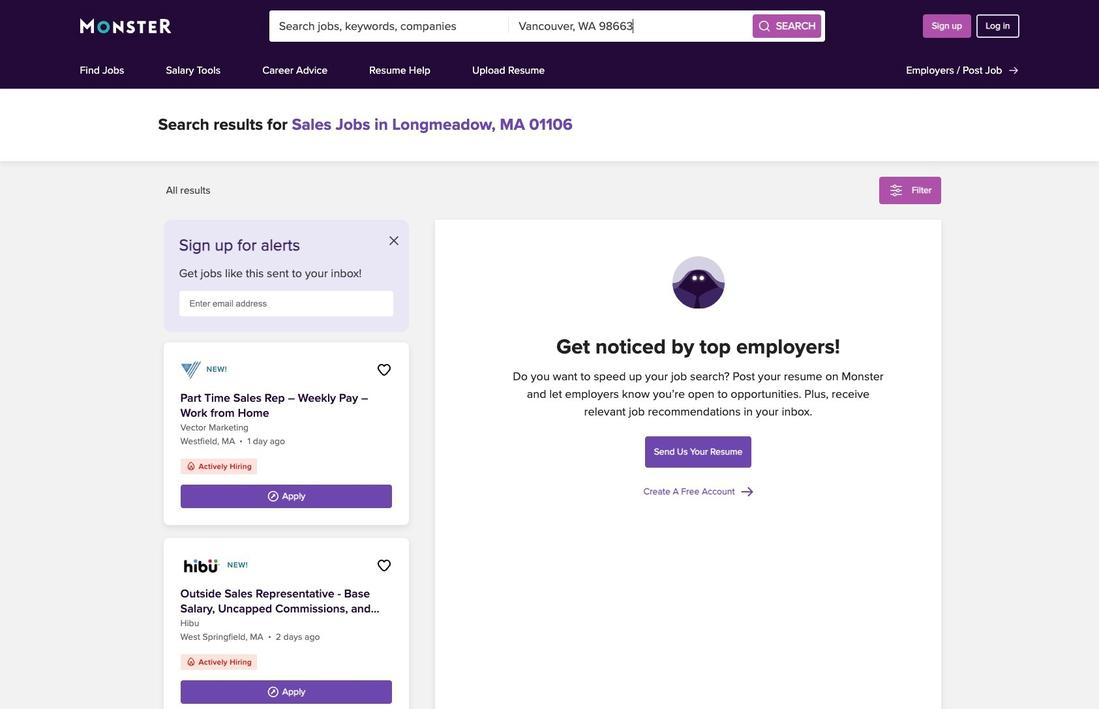 Task type: vqa. For each thing, say whether or not it's contained in the screenshot.
Creative Financial Staffing Logo
no



Task type: locate. For each thing, give the bounding box(es) containing it.
hibu logo image
[[181, 556, 222, 576]]

part time sales rep – weekly pay – work from home at vector marketing element
[[164, 343, 409, 526]]

Enter location or "remote" search field
[[509, 10, 749, 42]]

email address email field
[[179, 291, 393, 317]]

filter image
[[889, 183, 905, 198], [889, 183, 905, 198]]



Task type: describe. For each thing, give the bounding box(es) containing it.
outside sales representative - base salary, uncapped commissions, and benefits at hibu element
[[164, 539, 409, 710]]

monster image
[[80, 18, 171, 34]]

save this job image
[[376, 558, 392, 574]]

Search jobs, keywords, companies search field
[[269, 10, 509, 42]]

save this job image
[[376, 362, 392, 378]]

vector marketing logo image
[[181, 360, 201, 381]]

close image
[[389, 236, 399, 245]]



